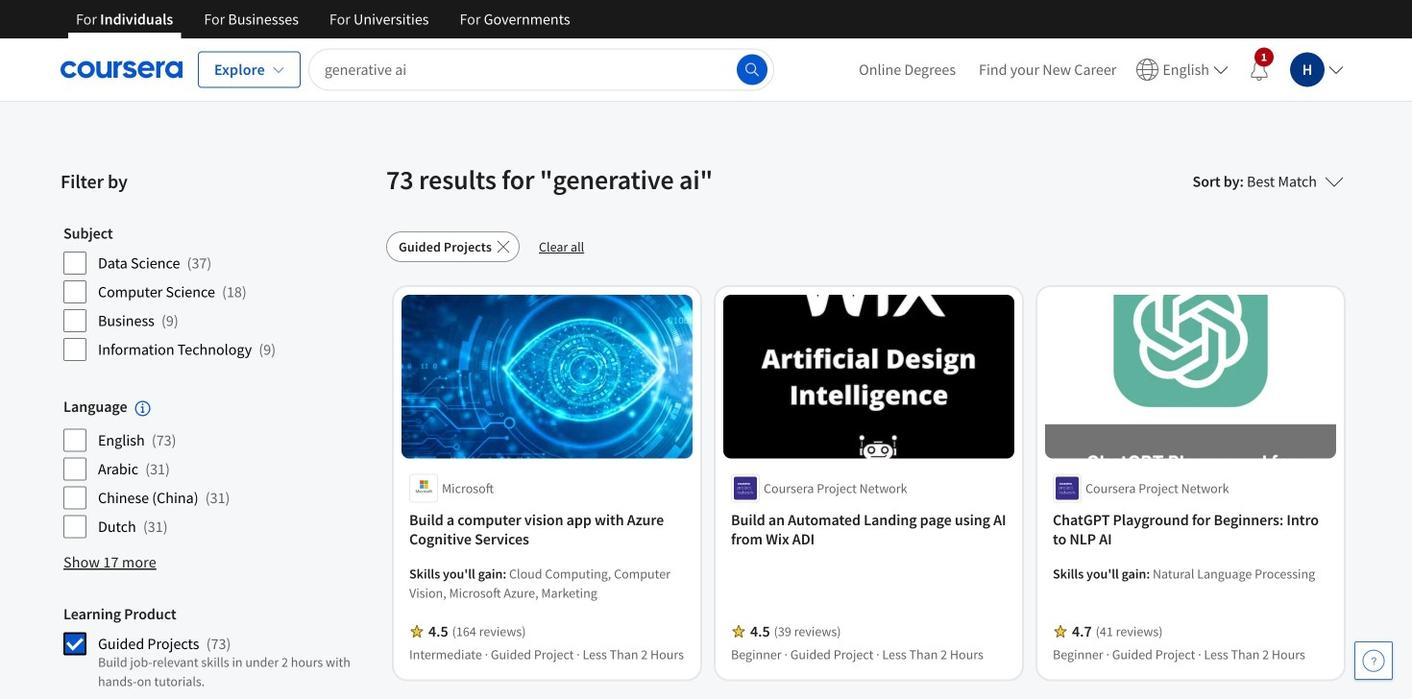 Task type: vqa. For each thing, say whether or not it's contained in the screenshot.
second THE MORE from the top of the page
no



Task type: locate. For each thing, give the bounding box(es) containing it.
None search field
[[308, 49, 775, 91]]

2 group from the top
[[63, 397, 352, 543]]

1 horizontal spatial (4.5 stars) element
[[751, 622, 771, 642]]

1 vertical spatial group
[[63, 397, 352, 543]]

3 group from the top
[[63, 605, 352, 700]]

2 (4.5 stars) element from the left
[[751, 622, 771, 642]]

2 vertical spatial group
[[63, 605, 352, 700]]

banner navigation
[[61, 0, 586, 38]]

0 horizontal spatial (4.5 stars) element
[[429, 622, 449, 642]]

menu
[[848, 38, 1352, 101]]

group
[[63, 224, 352, 366], [63, 397, 352, 543], [63, 605, 352, 700]]

information about this filter group image
[[135, 401, 150, 416]]

0 vertical spatial group
[[63, 224, 352, 366]]

(4.5 stars) element
[[429, 622, 449, 642], [751, 622, 771, 642]]



Task type: describe. For each thing, give the bounding box(es) containing it.
1 group from the top
[[63, 224, 352, 366]]

coursera image
[[61, 54, 183, 85]]

What do you want to learn? text field
[[308, 49, 775, 91]]

1 (4.5 stars) element from the left
[[429, 622, 449, 642]]

(4.7 stars) element
[[1073, 622, 1093, 642]]

help center image
[[1363, 650, 1386, 673]]



